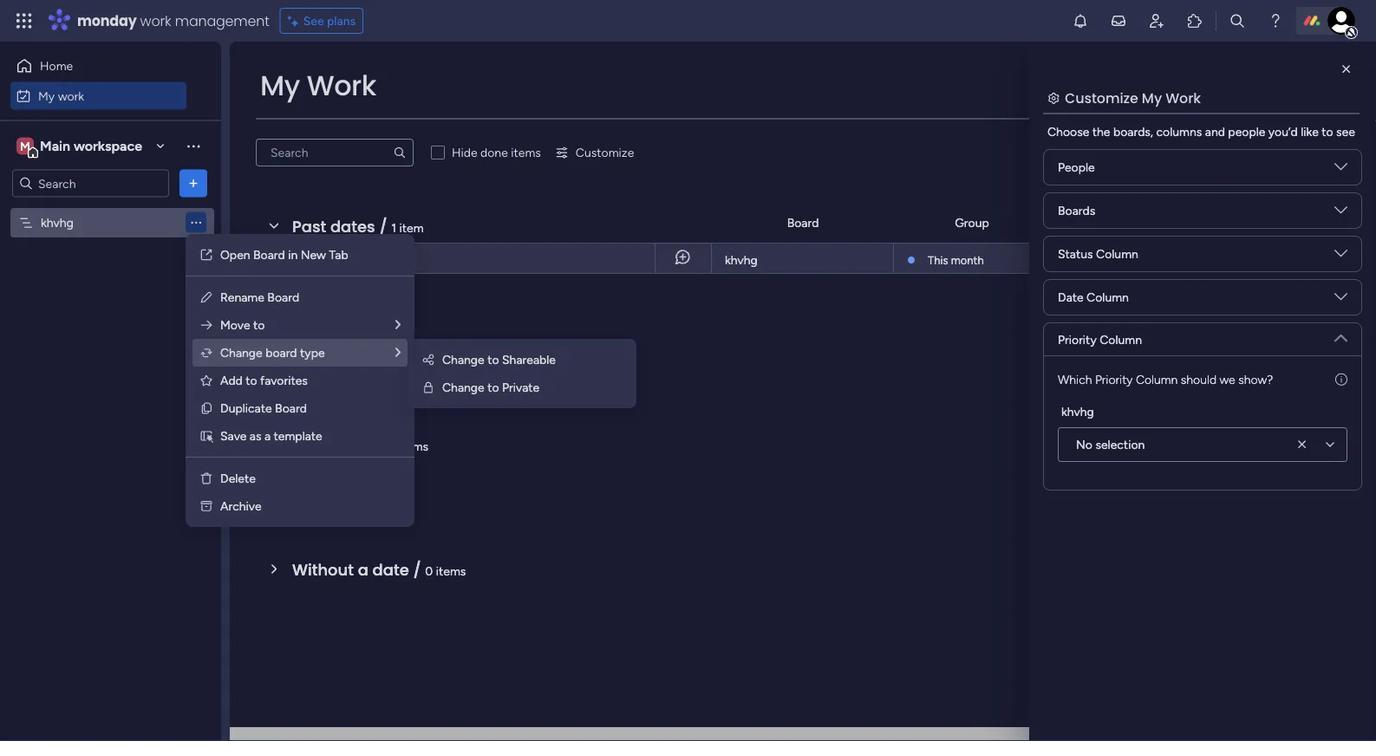 Task type: vqa. For each thing, say whether or not it's contained in the screenshot.
top THE THIS
yes



Task type: locate. For each thing, give the bounding box(es) containing it.
tab
[[329, 248, 348, 262]]

column down date column
[[1100, 332, 1142, 347]]

work up columns
[[1166, 88, 1201, 108]]

people up status column in the right top of the page
[[1084, 216, 1121, 230]]

board
[[787, 216, 819, 230], [253, 248, 285, 262], [267, 290, 299, 305], [275, 401, 307, 416]]

my inside main content
[[1142, 88, 1162, 108]]

a
[[265, 429, 271, 444], [358, 559, 369, 581]]

2 vertical spatial khvhg
[[1062, 404, 1095, 419]]

2 horizontal spatial my
[[1142, 88, 1162, 108]]

management
[[175, 11, 270, 30]]

0 horizontal spatial customize
[[576, 145, 634, 160]]

v2 info image
[[1336, 370, 1348, 389]]

1 inside past dates / 1 item
[[392, 220, 397, 235]]

workspace selection element
[[16, 136, 145, 158]]

0 horizontal spatial work
[[58, 88, 84, 103]]

list arrow image left change to shareable icon
[[396, 347, 401, 359]]

workspace options image
[[185, 137, 202, 155]]

move to
[[220, 318, 265, 333]]

khvhg inside list box
[[41, 216, 74, 230]]

date
[[1202, 216, 1228, 230], [1058, 290, 1084, 305]]

working on it
[[1300, 252, 1372, 267]]

status down boards
[[1058, 247, 1094, 262]]

board right rename
[[267, 290, 299, 305]]

open board in new tab image
[[200, 248, 213, 262]]

we
[[1220, 372, 1236, 387]]

work for monday
[[140, 11, 171, 30]]

0 horizontal spatial work
[[307, 66, 377, 105]]

monday
[[77, 11, 137, 30]]

khvhg
[[41, 216, 74, 230], [725, 253, 758, 268], [1062, 404, 1095, 419]]

rename
[[220, 290, 265, 305]]

1 vertical spatial this
[[292, 372, 324, 394]]

should
[[1181, 372, 1217, 387]]

status
[[1319, 216, 1354, 230], [1058, 247, 1094, 262]]

change down move to
[[220, 346, 263, 360]]

2 list arrow image from the top
[[396, 347, 401, 359]]

/ left the item
[[379, 216, 387, 238]]

customize for customize
[[576, 145, 634, 160]]

column up priority column on the top right of the page
[[1087, 290, 1129, 305]]

this left month
[[928, 253, 949, 267]]

change to private
[[442, 380, 540, 395]]

0 vertical spatial khvhg
[[41, 216, 74, 230]]

1 vertical spatial week
[[331, 434, 372, 456]]

option
[[0, 207, 221, 211]]

1 left tab on the top of the page
[[324, 252, 329, 266]]

0 horizontal spatial date
[[1058, 290, 1084, 305]]

1 horizontal spatial customize
[[1065, 88, 1139, 108]]

1 vertical spatial khvhg
[[725, 253, 758, 268]]

0 inside the this week / 0 items
[[385, 376, 393, 391]]

hide
[[452, 145, 478, 160]]

customize
[[1065, 88, 1139, 108], [576, 145, 634, 160]]

save as a template image
[[200, 429, 213, 443]]

see plans button
[[280, 8, 364, 34]]

on
[[1348, 252, 1362, 267]]

1 vertical spatial list arrow image
[[396, 347, 401, 359]]

2 horizontal spatial khvhg
[[1062, 404, 1095, 419]]

to for shareable
[[488, 353, 499, 367]]

my inside my work button
[[38, 88, 55, 103]]

search image
[[393, 146, 407, 160]]

change right change to private image
[[442, 380, 485, 395]]

dapulse dropdown down arrow image for which priority column should we show?
[[1335, 325, 1348, 345]]

dapulse dropdown down arrow image for boards
[[1335, 204, 1348, 223]]

m
[[20, 139, 30, 154]]

dapulse dropdown down arrow image down working on it
[[1335, 291, 1348, 310]]

people down choose
[[1058, 160, 1095, 175]]

1 horizontal spatial this
[[928, 253, 949, 267]]

1 horizontal spatial work
[[140, 11, 171, 30]]

apps image
[[1187, 12, 1204, 29]]

0 vertical spatial list arrow image
[[396, 319, 401, 331]]

1 dapulse dropdown down arrow image from the top
[[1335, 204, 1348, 223]]

1 horizontal spatial khvhg
[[725, 253, 758, 268]]

week
[[328, 372, 369, 394], [331, 434, 372, 456]]

past dates / 1 item
[[292, 216, 424, 238]]

a left date
[[358, 559, 369, 581]]

items right done
[[511, 145, 541, 160]]

board left in
[[253, 248, 285, 262]]

1 vertical spatial a
[[358, 559, 369, 581]]

/
[[379, 216, 387, 238], [373, 372, 381, 394], [376, 434, 384, 456], [413, 559, 421, 581]]

column up date column
[[1097, 247, 1139, 262]]

delete image
[[200, 472, 213, 486]]

1 horizontal spatial 1
[[392, 220, 397, 235]]

0 vertical spatial 1
[[392, 220, 397, 235]]

people
[[1058, 160, 1095, 175], [1084, 216, 1121, 230]]

my down home
[[38, 88, 55, 103]]

week up next week / 0 items
[[328, 372, 369, 394]]

this down type
[[292, 372, 324, 394]]

2 dapulse dropdown down arrow image from the top
[[1335, 291, 1348, 310]]

0 vertical spatial dapulse dropdown down arrow image
[[1335, 160, 1348, 180]]

work inside button
[[58, 88, 84, 103]]

to up change to private
[[488, 353, 499, 367]]

0 down the this week / 0 items
[[388, 439, 396, 454]]

to for private
[[488, 380, 499, 395]]

my
[[260, 66, 300, 105], [1142, 88, 1162, 108], [38, 88, 55, 103]]

2 dapulse dropdown down arrow image from the top
[[1335, 247, 1348, 267]]

0 vertical spatial status
[[1319, 216, 1354, 230]]

khvhg group
[[1058, 403, 1348, 462]]

items up the this week / 0 items
[[368, 314, 398, 329]]

open
[[220, 248, 250, 262]]

main content
[[230, 42, 1377, 742]]

work
[[307, 66, 377, 105], [1166, 88, 1201, 108]]

0 horizontal spatial khvhg
[[41, 216, 74, 230]]

0 inside next week / 0 items
[[388, 439, 396, 454]]

priority
[[1058, 332, 1097, 347], [1096, 372, 1133, 387]]

column for status column
[[1097, 247, 1139, 262]]

work down plans
[[307, 66, 377, 105]]

invite members image
[[1149, 12, 1166, 29]]

items
[[511, 145, 541, 160], [368, 314, 398, 329], [396, 376, 426, 391], [399, 439, 429, 454], [436, 564, 466, 579]]

khvhg inside group
[[1062, 404, 1095, 419]]

0 horizontal spatial this
[[292, 372, 324, 394]]

status for status
[[1319, 216, 1354, 230]]

1 vertical spatial priority
[[1096, 372, 1133, 387]]

work
[[140, 11, 171, 30], [58, 88, 84, 103]]

dapulse dropdown down arrow image for status column
[[1335, 247, 1348, 267]]

list arrow image up the this week / 0 items
[[396, 319, 401, 331]]

my down see plans button
[[260, 66, 300, 105]]

0 vertical spatial work
[[140, 11, 171, 30]]

dapulse dropdown down arrow image for boards
[[1335, 160, 1348, 180]]

None search field
[[256, 139, 414, 167]]

dapulse dropdown down arrow image
[[1335, 160, 1348, 180], [1335, 291, 1348, 310], [1335, 325, 1348, 345]]

add
[[220, 373, 243, 388]]

khvhg link
[[723, 244, 883, 275]]

2 vertical spatial dapulse dropdown down arrow image
[[1335, 325, 1348, 345]]

board down favorites
[[275, 401, 307, 416]]

0 right date
[[425, 564, 433, 579]]

0 vertical spatial date
[[1202, 216, 1228, 230]]

template
[[274, 429, 322, 444]]

0 horizontal spatial my
[[38, 88, 55, 103]]

change right change to shareable icon
[[442, 353, 485, 367]]

0 horizontal spatial status
[[1058, 247, 1094, 262]]

week right next
[[331, 434, 372, 456]]

change for change to private
[[442, 380, 485, 395]]

1 vertical spatial 1
[[324, 252, 329, 266]]

selection
[[1096, 438, 1145, 452]]

0 vertical spatial customize
[[1065, 88, 1139, 108]]

to right move
[[253, 318, 265, 333]]

status up working on it
[[1319, 216, 1354, 230]]

3 dapulse dropdown down arrow image from the top
[[1335, 325, 1348, 345]]

dapulse dropdown down arrow image down see
[[1335, 160, 1348, 180]]

items right date
[[436, 564, 466, 579]]

to
[[1322, 124, 1334, 139], [253, 318, 265, 333], [488, 353, 499, 367], [246, 373, 257, 388], [488, 380, 499, 395]]

/ left change to private image
[[373, 372, 381, 394]]

like
[[1301, 124, 1319, 139]]

items down change to private image
[[399, 439, 429, 454]]

1 list arrow image from the top
[[396, 319, 401, 331]]

main
[[40, 138, 70, 154]]

a right as
[[265, 429, 271, 444]]

1 horizontal spatial my
[[260, 66, 300, 105]]

favorites
[[260, 373, 308, 388]]

customize for customize my work
[[1065, 88, 1139, 108]]

work right monday
[[140, 11, 171, 30]]

without
[[292, 559, 354, 581]]

items down change to shareable icon
[[396, 376, 426, 391]]

1 dapulse dropdown down arrow image from the top
[[1335, 160, 1348, 180]]

1
[[392, 220, 397, 235], [324, 252, 329, 266]]

0
[[358, 314, 365, 329], [385, 376, 393, 391], [388, 439, 396, 454], [425, 564, 433, 579]]

next week / 0 items
[[292, 434, 429, 456]]

dapulse dropdown down arrow image up v2 info icon
[[1335, 325, 1348, 345]]

/ down the this week / 0 items
[[376, 434, 384, 456]]

dapulse dropdown down arrow image left on
[[1335, 247, 1348, 267]]

list arrow image
[[396, 319, 401, 331], [396, 347, 401, 359]]

gary orlando image
[[1328, 7, 1356, 35]]

1 left the item
[[392, 220, 397, 235]]

my up boards,
[[1142, 88, 1162, 108]]

board for open board in new tab
[[253, 248, 285, 262]]

column
[[1097, 247, 1139, 262], [1087, 290, 1129, 305], [1100, 332, 1142, 347], [1136, 372, 1178, 387]]

archive image
[[200, 500, 213, 514]]

date for date
[[1202, 216, 1228, 230]]

week for next
[[331, 434, 372, 456]]

my for my work
[[38, 88, 55, 103]]

dapulse dropdown down arrow image up working on it
[[1335, 204, 1348, 223]]

my work
[[38, 88, 84, 103]]

show?
[[1239, 372, 1274, 387]]

change for change to shareable
[[442, 353, 485, 367]]

khvhg for khvhg group
[[1062, 404, 1095, 419]]

to right add
[[246, 373, 257, 388]]

0 vertical spatial dapulse dropdown down arrow image
[[1335, 204, 1348, 223]]

choose the boards, columns and people you'd like to see
[[1048, 124, 1356, 139]]

1 vertical spatial date
[[1058, 290, 1084, 305]]

0 up the this week / 0 items
[[358, 314, 365, 329]]

items inside next week / 0 items
[[399, 439, 429, 454]]

0 left change to private image
[[385, 376, 393, 391]]

change board type
[[220, 346, 325, 360]]

1 vertical spatial status
[[1058, 247, 1094, 262]]

0 vertical spatial this
[[928, 253, 949, 267]]

home
[[40, 59, 73, 73]]

0 horizontal spatial a
[[265, 429, 271, 444]]

column for priority column
[[1100, 332, 1142, 347]]

change for change board type
[[220, 346, 263, 360]]

plans
[[327, 13, 356, 28]]

to left private
[[488, 380, 499, 395]]

Search in workspace field
[[36, 173, 145, 193]]

/ for past dates /
[[379, 216, 387, 238]]

add to favorites image
[[200, 374, 213, 388]]

1 horizontal spatial status
[[1319, 216, 1354, 230]]

0 vertical spatial people
[[1058, 160, 1095, 175]]

work down home
[[58, 88, 84, 103]]

choose
[[1048, 124, 1090, 139]]

0 vertical spatial week
[[328, 372, 369, 394]]

1 vertical spatial dapulse dropdown down arrow image
[[1335, 247, 1348, 267]]

search everything image
[[1229, 12, 1247, 29]]

customize inside button
[[576, 145, 634, 160]]

priority up which at the bottom right of page
[[1058, 332, 1097, 347]]

1 vertical spatial work
[[58, 88, 84, 103]]

1 vertical spatial customize
[[576, 145, 634, 160]]

past
[[292, 216, 326, 238]]

dapulse dropdown down arrow image
[[1335, 204, 1348, 223], [1335, 247, 1348, 267]]

this
[[928, 253, 949, 267], [292, 372, 324, 394]]

1 vertical spatial dapulse dropdown down arrow image
[[1335, 291, 1348, 310]]

1 horizontal spatial date
[[1202, 216, 1228, 230]]

priority right which at the bottom right of page
[[1096, 372, 1133, 387]]



Task type: describe. For each thing, give the bounding box(es) containing it.
khvhg for khvhg link
[[725, 253, 758, 268]]

1 vertical spatial people
[[1084, 216, 1121, 230]]

move
[[220, 318, 250, 333]]

to right the like on the top
[[1322, 124, 1334, 139]]

0 vertical spatial a
[[265, 429, 271, 444]]

0 vertical spatial priority
[[1058, 332, 1097, 347]]

change board type image
[[200, 346, 213, 360]]

see
[[303, 13, 324, 28]]

rename board
[[220, 290, 299, 305]]

which
[[1058, 372, 1093, 387]]

inbox image
[[1110, 12, 1128, 29]]

column left the should
[[1136, 372, 1178, 387]]

move to image
[[200, 318, 213, 332]]

duplicate board image
[[200, 402, 213, 416]]

duplicate board
[[220, 401, 307, 416]]

column for date column
[[1087, 290, 1129, 305]]

type
[[300, 346, 325, 360]]

next
[[292, 434, 327, 456]]

this month
[[928, 253, 984, 267]]

customize button
[[548, 139, 641, 167]]

select product image
[[16, 12, 33, 29]]

workspace
[[74, 138, 142, 154]]

save
[[220, 429, 247, 444]]

working
[[1300, 252, 1345, 267]]

priority column
[[1058, 332, 1142, 347]]

items inside without a date / 0 items
[[436, 564, 466, 579]]

this week / 0 items
[[292, 372, 426, 394]]

monday work management
[[77, 11, 270, 30]]

as
[[250, 429, 262, 444]]

main content containing past dates /
[[230, 42, 1377, 742]]

people
[[1229, 124, 1266, 139]]

change to shareable
[[442, 353, 556, 367]]

it
[[1365, 252, 1372, 267]]

/ for next week /
[[376, 434, 384, 456]]

and
[[1206, 124, 1226, 139]]

item
[[400, 220, 424, 235]]

which priority column should we show?
[[1058, 372, 1274, 387]]

done
[[481, 145, 508, 160]]

shareable
[[502, 353, 556, 367]]

help image
[[1267, 12, 1285, 29]]

no
[[1077, 438, 1093, 452]]

list arrow image for move to
[[396, 319, 401, 331]]

Filter dashboard by text search field
[[256, 139, 414, 167]]

date
[[373, 559, 409, 581]]

date column
[[1058, 290, 1129, 305]]

this for month
[[928, 253, 949, 267]]

open board in new tab
[[220, 248, 348, 262]]

project 1
[[282, 252, 329, 266]]

change to shareable image
[[422, 353, 435, 367]]

board up khvhg link
[[787, 216, 819, 230]]

boards,
[[1114, 124, 1154, 139]]

my work button
[[10, 82, 187, 110]]

see
[[1337, 124, 1356, 139]]

list arrow image for change board type
[[396, 347, 401, 359]]

new
[[301, 248, 326, 262]]

private
[[502, 380, 540, 395]]

without a date / 0 items
[[292, 559, 466, 581]]

board
[[266, 346, 297, 360]]

hide done items
[[452, 145, 541, 160]]

1 horizontal spatial work
[[1166, 88, 1201, 108]]

delete
[[220, 471, 256, 486]]

rename board image
[[200, 291, 213, 304]]

you'd
[[1269, 124, 1298, 139]]

main workspace
[[40, 138, 142, 154]]

group
[[955, 216, 990, 230]]

week for this
[[328, 372, 369, 394]]

khvhg list box
[[0, 205, 221, 472]]

/ right date
[[413, 559, 421, 581]]

no selection
[[1077, 438, 1145, 452]]

my for my work
[[260, 66, 300, 105]]

home button
[[10, 52, 187, 80]]

save as a template
[[220, 429, 322, 444]]

status for status column
[[1058, 247, 1094, 262]]

0 items
[[358, 314, 398, 329]]

add to favorites
[[220, 373, 308, 388]]

work for my
[[58, 88, 84, 103]]

items inside the this week / 0 items
[[396, 376, 426, 391]]

see plans
[[303, 13, 356, 28]]

0 horizontal spatial 1
[[324, 252, 329, 266]]

my work
[[260, 66, 377, 105]]

board for rename board
[[267, 290, 299, 305]]

in
[[288, 248, 298, 262]]

duplicate
[[220, 401, 272, 416]]

change to private image
[[422, 381, 435, 395]]

khvhg heading
[[1062, 403, 1095, 421]]

status column
[[1058, 247, 1139, 262]]

board for duplicate board
[[275, 401, 307, 416]]

options image
[[185, 175, 202, 192]]

1 horizontal spatial a
[[358, 559, 369, 581]]

the
[[1093, 124, 1111, 139]]

0 inside without a date / 0 items
[[425, 564, 433, 579]]

month
[[951, 253, 984, 267]]

columns
[[1157, 124, 1203, 139]]

boards
[[1058, 203, 1096, 218]]

to for favorites
[[246, 373, 257, 388]]

notifications image
[[1072, 12, 1090, 29]]

project
[[282, 252, 321, 266]]

this for week
[[292, 372, 324, 394]]

archive
[[220, 499, 262, 514]]

customize my work
[[1065, 88, 1201, 108]]

/ for this week /
[[373, 372, 381, 394]]

date for date column
[[1058, 290, 1084, 305]]

dates
[[330, 216, 375, 238]]

workspace image
[[16, 137, 34, 156]]



